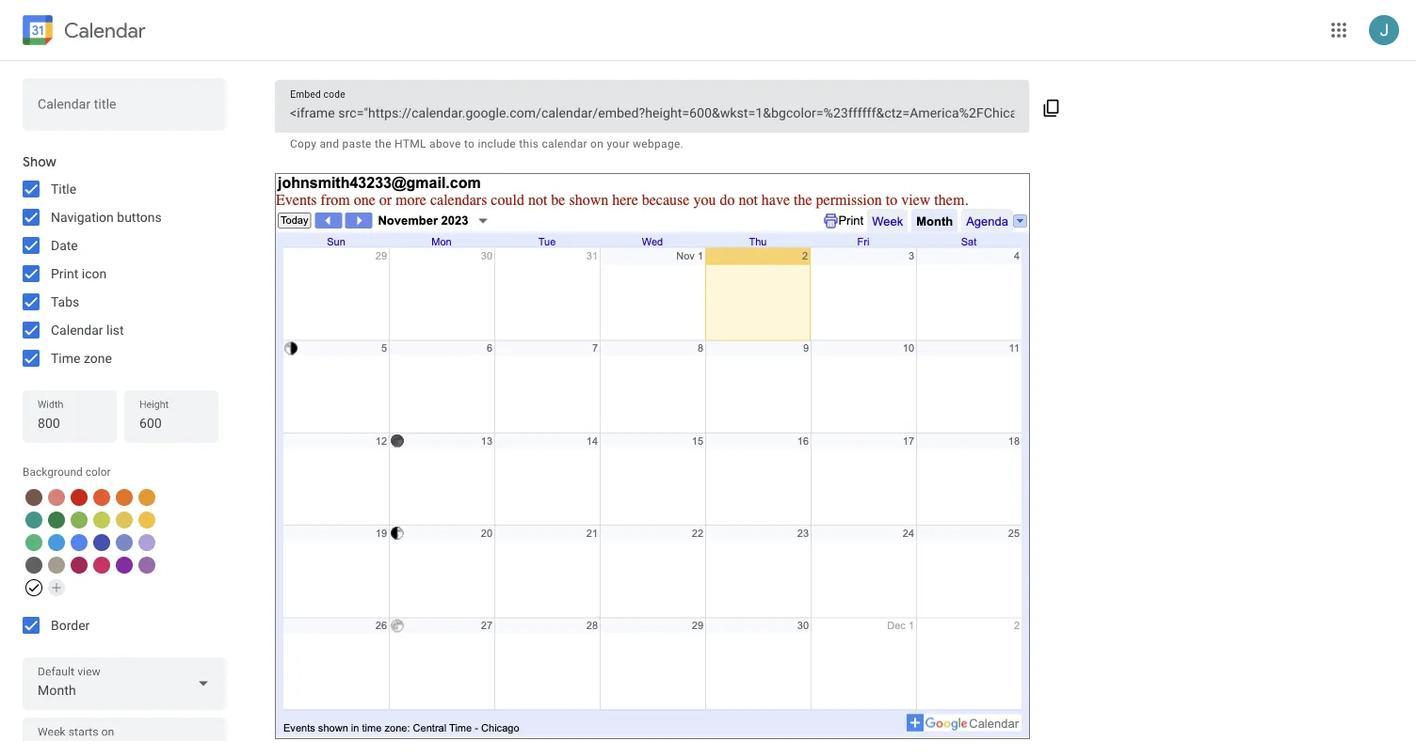 Task type: vqa. For each thing, say whether or not it's contained in the screenshot.
search field
no



Task type: locate. For each thing, give the bounding box(es) containing it.
paste
[[342, 137, 372, 151]]

pumpkin menu item
[[116, 490, 133, 507]]

wisteria menu item
[[138, 535, 155, 552]]

your
[[607, 137, 630, 151]]

graphite menu item
[[25, 557, 42, 574]]

pistachio menu item
[[71, 512, 88, 529]]

calendar for calendar list
[[51, 322, 103, 338]]

include
[[478, 137, 516, 151]]

and
[[320, 137, 339, 151]]

radicchio menu item
[[71, 557, 88, 574]]

show
[[23, 153, 56, 170]]

None field
[[23, 658, 226, 711]]

print icon
[[51, 266, 107, 282]]

tangerine menu item
[[93, 490, 110, 507]]

None text field
[[290, 100, 1014, 126]]

background color
[[23, 466, 111, 479]]

to
[[464, 137, 475, 151]]

calendar
[[542, 137, 587, 151]]

calendar
[[64, 18, 146, 43], [51, 322, 103, 338]]

copy and paste the html above to include this calendar on your webpage.
[[290, 137, 684, 151]]

time
[[51, 351, 80, 366]]

tabs
[[51, 294, 79, 310]]

None text field
[[38, 98, 211, 125]]

html
[[395, 137, 426, 151]]

navigation buttons
[[51, 209, 162, 225]]

calendar inside 'calendar' link
[[64, 18, 146, 43]]

calendar link
[[19, 11, 146, 53]]

the
[[375, 137, 392, 151]]

birch menu item
[[48, 557, 65, 574]]

None number field
[[38, 411, 102, 437], [139, 411, 203, 437], [38, 411, 102, 437], [139, 411, 203, 437]]

lavender menu item
[[116, 535, 133, 552]]

border
[[51, 618, 90, 634]]

color
[[85, 466, 111, 479]]

content_copy button
[[1029, 84, 1073, 129]]

basil menu item
[[48, 512, 65, 529]]

mango menu item
[[138, 490, 155, 507]]

date
[[51, 238, 78, 253]]

1 vertical spatial calendar
[[51, 322, 103, 338]]

above
[[429, 137, 461, 151]]

0 vertical spatial calendar
[[64, 18, 146, 43]]

blueberry menu item
[[93, 535, 110, 552]]

content_copy
[[1042, 99, 1061, 118]]

sage menu item
[[25, 535, 42, 552]]



Task type: describe. For each thing, give the bounding box(es) containing it.
avocado menu item
[[93, 512, 110, 529]]

citron menu item
[[116, 512, 133, 529]]

amethyst menu item
[[138, 557, 155, 574]]

print
[[51, 266, 78, 282]]

time zone
[[51, 351, 112, 366]]

zone
[[84, 351, 112, 366]]

icon
[[82, 266, 107, 282]]

list
[[106, 322, 124, 338]]

grape menu item
[[116, 557, 133, 574]]

background
[[23, 466, 83, 479]]

calendar color menu item
[[25, 580, 42, 597]]

copy
[[290, 137, 317, 151]]

on
[[590, 137, 604, 151]]

cocoa menu item
[[25, 490, 42, 507]]

add custom color menu item
[[48, 580, 65, 597]]

calendar for calendar
[[64, 18, 146, 43]]

cobalt menu item
[[71, 535, 88, 552]]

banana menu item
[[138, 512, 155, 529]]

tomato menu item
[[71, 490, 88, 507]]

eucalyptus menu item
[[25, 512, 42, 529]]

navigation
[[51, 209, 114, 225]]

webpage.
[[633, 137, 684, 151]]

peacock menu item
[[48, 535, 65, 552]]

cherry blossom menu item
[[93, 557, 110, 574]]

flamingo menu item
[[48, 490, 65, 507]]

buttons
[[117, 209, 162, 225]]

this
[[519, 137, 539, 151]]

title
[[51, 181, 76, 197]]

calendar list
[[51, 322, 124, 338]]



